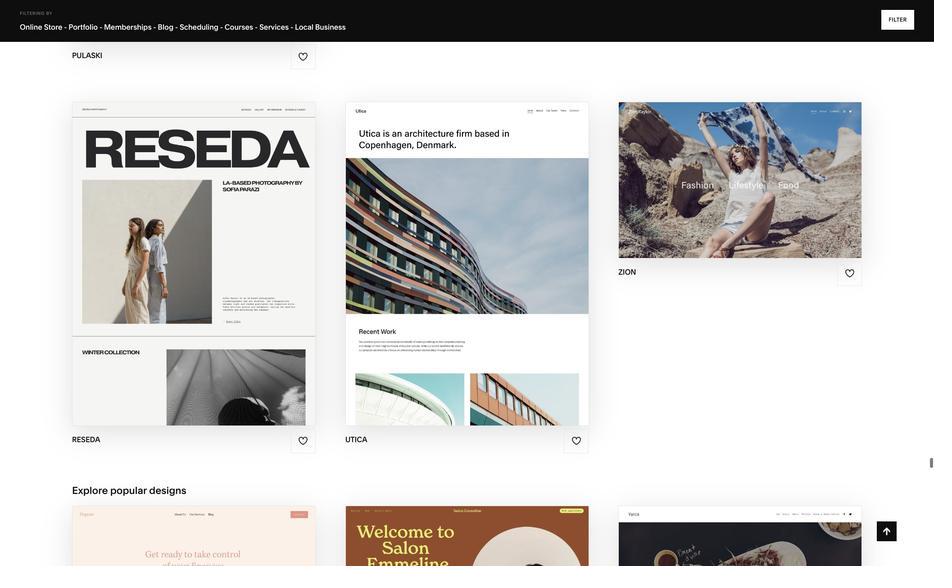 Task type: describe. For each thing, give the bounding box(es) containing it.
explore popular designs
[[72, 485, 186, 497]]

blog
[[158, 23, 174, 32]]

4 - from the left
[[175, 23, 178, 32]]

emmeline image
[[346, 506, 589, 566]]

back to top image
[[882, 527, 892, 537]]

preview for preview utica
[[433, 264, 472, 274]]

2 - from the left
[[100, 23, 102, 32]]

services
[[259, 23, 289, 32]]

7 - from the left
[[291, 23, 293, 32]]

preview zion
[[709, 180, 772, 190]]

start for preview reseda
[[144, 246, 172, 256]]

vance image
[[619, 506, 862, 566]]

6 - from the left
[[255, 23, 258, 32]]

1 vertical spatial reseda
[[197, 264, 232, 274]]

filtering
[[20, 11, 45, 16]]

2 vertical spatial reseda
[[72, 435, 100, 444]]

scheduling
[[180, 23, 219, 32]]

utica inside button
[[476, 246, 503, 256]]

reseda image
[[73, 102, 315, 426]]

start with zion button
[[698, 155, 783, 180]]

by
[[46, 11, 52, 16]]

preview reseda link
[[156, 257, 232, 282]]

explore
[[72, 485, 108, 497]]

online
[[20, 23, 42, 32]]

store
[[44, 23, 62, 32]]

online store - portfolio - memberships - blog - scheduling - courses - services - local business
[[20, 23, 346, 32]]

portfolio
[[69, 23, 98, 32]]

3 - from the left
[[153, 23, 156, 32]]

add utica to your favorites list image
[[572, 436, 582, 446]]

filter
[[889, 16, 907, 23]]

degraw image
[[73, 506, 315, 566]]

pulaski
[[72, 51, 102, 60]]

memberships
[[104, 23, 152, 32]]

with for utica
[[451, 246, 474, 256]]

start for preview zion
[[698, 162, 725, 173]]

preview reseda
[[156, 264, 232, 274]]

preview for preview zion
[[709, 180, 748, 190]]

popular
[[110, 485, 147, 497]]

start for preview utica
[[422, 246, 449, 256]]



Task type: vqa. For each thing, say whether or not it's contained in the screenshot.
Make any template yours with ease.
no



Task type: locate. For each thing, give the bounding box(es) containing it.
2 vertical spatial zion
[[619, 268, 636, 277]]

utica image
[[346, 102, 589, 426]]

-
[[64, 23, 67, 32], [100, 23, 102, 32], [153, 23, 156, 32], [175, 23, 178, 32], [220, 23, 223, 32], [255, 23, 258, 32], [291, 23, 293, 32]]

- right blog
[[175, 23, 178, 32]]

5 - from the left
[[220, 23, 223, 32]]

reseda inside button
[[199, 246, 234, 256]]

start up preview utica
[[422, 246, 449, 256]]

preview down start with zion
[[709, 180, 748, 190]]

0 horizontal spatial start
[[144, 246, 172, 256]]

with inside button
[[174, 246, 197, 256]]

with for zion
[[727, 162, 750, 173]]

preview zion link
[[709, 173, 772, 198]]

courses
[[225, 23, 253, 32]]

0 vertical spatial utica
[[476, 246, 503, 256]]

1 horizontal spatial preview
[[433, 264, 472, 274]]

2 horizontal spatial preview
[[709, 180, 748, 190]]

1 vertical spatial utica
[[474, 264, 502, 274]]

add reseda to your favorites list image
[[298, 436, 308, 446]]

pulaski image
[[73, 0, 315, 41]]

- right portfolio
[[100, 23, 102, 32]]

preview for preview reseda
[[156, 264, 195, 274]]

utica
[[476, 246, 503, 256], [474, 264, 502, 274], [345, 435, 367, 444]]

- right "store"
[[64, 23, 67, 32]]

1 - from the left
[[64, 23, 67, 32]]

start up preview zion
[[698, 162, 725, 173]]

0 horizontal spatial with
[[174, 246, 197, 256]]

with up preview zion
[[727, 162, 750, 173]]

start with utica button
[[422, 239, 513, 264]]

business
[[315, 23, 346, 32]]

start with zion
[[698, 162, 774, 173]]

- left courses
[[220, 23, 223, 32]]

0 vertical spatial reseda
[[199, 246, 234, 256]]

add zion to your favorites list image
[[845, 269, 855, 279]]

2 vertical spatial utica
[[345, 435, 367, 444]]

start
[[698, 162, 725, 173], [144, 246, 172, 256], [422, 246, 449, 256]]

start with reseda button
[[144, 239, 243, 264]]

0 horizontal spatial preview
[[156, 264, 195, 274]]

zion
[[752, 162, 774, 173], [750, 180, 772, 190], [619, 268, 636, 277]]

with for reseda
[[174, 246, 197, 256]]

zion inside button
[[752, 162, 774, 173]]

filtering by
[[20, 11, 52, 16]]

1 horizontal spatial start
[[422, 246, 449, 256]]

2 horizontal spatial start
[[698, 162, 725, 173]]

zion image
[[619, 102, 862, 258]]

1 vertical spatial zion
[[750, 180, 772, 190]]

with
[[727, 162, 750, 173], [174, 246, 197, 256], [451, 246, 474, 256]]

start with reseda
[[144, 246, 234, 256]]

preview down the start with utica
[[433, 264, 472, 274]]

preview utica
[[433, 264, 502, 274]]

- left blog
[[153, 23, 156, 32]]

preview
[[709, 180, 748, 190], [156, 264, 195, 274], [433, 264, 472, 274]]

start with utica
[[422, 246, 503, 256]]

filter button
[[882, 10, 915, 30]]

start up preview reseda
[[144, 246, 172, 256]]

preview utica link
[[433, 257, 502, 282]]

- left local on the left of the page
[[291, 23, 293, 32]]

local
[[295, 23, 314, 32]]

start inside button
[[144, 246, 172, 256]]

add pulaski to your favorites list image
[[298, 52, 308, 62]]

reseda
[[199, 246, 234, 256], [197, 264, 232, 274], [72, 435, 100, 444]]

with up preview utica
[[451, 246, 474, 256]]

with up preview reseda
[[174, 246, 197, 256]]

designs
[[149, 485, 186, 497]]

2 horizontal spatial with
[[727, 162, 750, 173]]

preview down 'start with reseda'
[[156, 264, 195, 274]]

1 horizontal spatial with
[[451, 246, 474, 256]]

- right courses
[[255, 23, 258, 32]]

0 vertical spatial zion
[[752, 162, 774, 173]]



